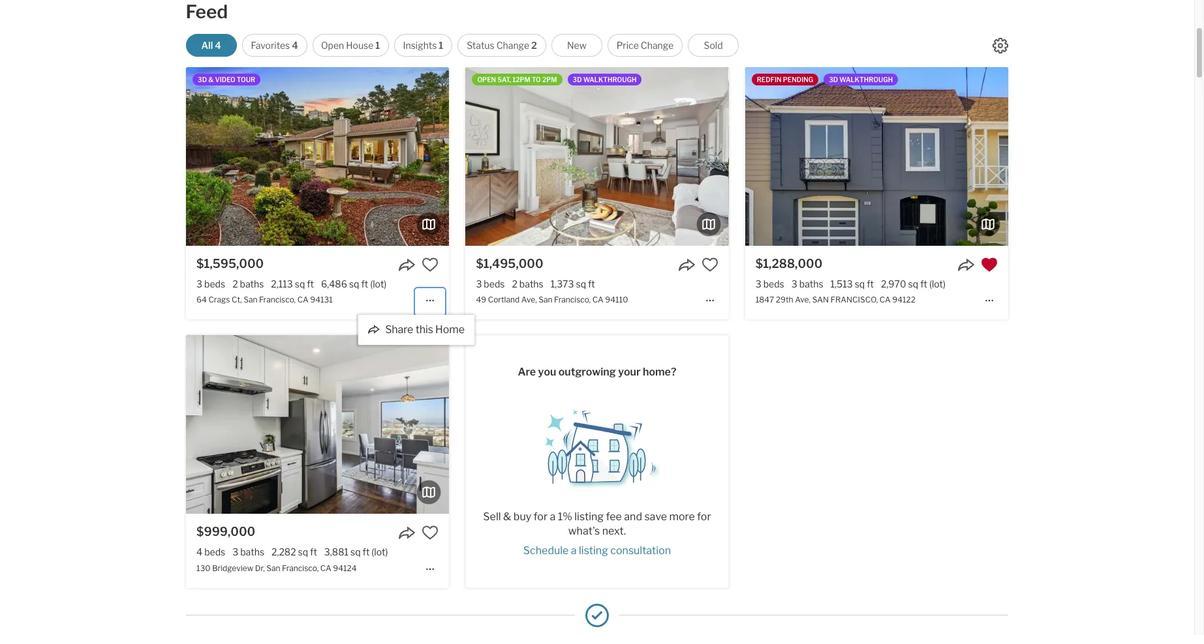 Task type: describe. For each thing, give the bounding box(es) containing it.
ft for 2,282 sq ft
[[310, 547, 317, 558]]

2 photo of 1847 29th ave, san francisco, ca 94122 image from the left
[[745, 67, 1009, 246]]

1,513 sq ft
[[831, 279, 874, 290]]

sq for 3,881
[[351, 547, 361, 558]]

130
[[197, 564, 211, 574]]

3 photo of 49 cortland ave, san francisco, ca 94110 image from the left
[[729, 67, 992, 246]]

your
[[618, 366, 641, 378]]

ft for 1,373 sq ft
[[588, 279, 595, 290]]

walkthrough for $1,495,000
[[583, 76, 637, 84]]

$1,288,000
[[756, 257, 823, 271]]

share this home button
[[368, 324, 465, 336]]

francisco, for $999,000
[[282, 564, 319, 574]]

consultation
[[611, 545, 671, 558]]

1%
[[558, 511, 572, 524]]

3d for $1,288,000
[[829, 76, 838, 84]]

sq for 1,513
[[855, 279, 865, 290]]

walkthrough for $1,288,000
[[840, 76, 893, 84]]

outgrowing
[[559, 366, 616, 378]]

price
[[617, 40, 639, 51]]

open sat, 12pm to 2pm
[[477, 76, 557, 84]]

baths for $999,000
[[240, 547, 264, 558]]

sq for 2,113
[[295, 279, 305, 290]]

fee
[[606, 511, 622, 524]]

2,113 sq ft
[[271, 279, 314, 290]]

2pm
[[542, 76, 557, 84]]

3 baths for $999,000
[[233, 547, 264, 558]]

baths for $1,595,000
[[240, 279, 264, 290]]

ca for $1,288,000
[[880, 295, 891, 305]]

1 photo of 1847 29th ave, san francisco, ca 94122 image from the left
[[482, 67, 745, 246]]

san for $1,595,000
[[244, 295, 258, 305]]

favorite button checkbox for $1,595,000
[[422, 257, 439, 274]]

sell & buy for a 1% listing fee and save more for what's next.
[[483, 511, 711, 538]]

ft for 1,513 sq ft
[[867, 279, 874, 290]]

2 inside status change radio
[[531, 40, 537, 51]]

Favorites radio
[[242, 34, 307, 57]]

1 inside "open house" "radio"
[[376, 40, 380, 51]]

ca for $1,495,000
[[593, 295, 604, 305]]

san
[[813, 295, 829, 305]]

to
[[532, 76, 541, 84]]

tour
[[237, 76, 255, 84]]

1,373
[[551, 279, 574, 290]]

and
[[624, 511, 642, 524]]

& for 3d
[[208, 76, 214, 84]]

94110
[[605, 295, 628, 305]]

Sold radio
[[688, 34, 739, 57]]

favorite button checkbox for $1,288,000
[[981, 257, 998, 274]]

house
[[346, 40, 374, 51]]

1847 29th ave, san francisco, ca 94122
[[756, 295, 916, 305]]

(lot) for $1,595,000
[[370, 279, 387, 290]]

3 beds for $1,495,000
[[476, 279, 505, 290]]

2 for $1,495,000
[[512, 279, 518, 290]]

Open House radio
[[312, 34, 389, 57]]

san for $999,000
[[267, 564, 280, 574]]

price change
[[617, 40, 674, 51]]

you
[[538, 366, 556, 378]]

ft for 2,970 sq ft (lot)
[[921, 279, 928, 290]]

4 beds
[[197, 547, 225, 558]]

open
[[321, 40, 344, 51]]

3 for $1,595,000
[[197, 279, 202, 290]]

favorites
[[251, 40, 290, 51]]

francisco, for $1,595,000
[[259, 295, 296, 305]]

share this home dialog
[[359, 316, 475, 346]]

sq for 2,970
[[908, 279, 919, 290]]

share
[[385, 324, 413, 336]]

next.
[[602, 526, 626, 538]]

favorite button image
[[701, 257, 718, 274]]

$1,595,000
[[197, 257, 264, 271]]

2 baths for $1,495,000
[[512, 279, 544, 290]]

all 4
[[201, 40, 221, 51]]

3 photo of 1847 29th ave, san francisco, ca 94122 image from the left
[[1008, 67, 1204, 246]]

2 for $1,595,000
[[233, 279, 238, 290]]

san for $1,495,000
[[539, 295, 553, 305]]

ft for 2,113 sq ft
[[307, 279, 314, 290]]

open house 1
[[321, 40, 380, 51]]

49 cortland ave, san francisco, ca 94110
[[476, 295, 628, 305]]

favorite button image for $999,000
[[422, 525, 439, 542]]

3d walkthrough for $1,288,000
[[829, 76, 893, 84]]

favorite button checkbox for $999,000
[[422, 525, 439, 542]]

1 3d from the left
[[198, 76, 207, 84]]

beds for $999,000
[[204, 547, 225, 558]]

130 bridgeview dr, san francisco, ca 94124
[[197, 564, 357, 574]]

3 beds for $1,288,000
[[756, 279, 785, 290]]

3,881 sq ft (lot)
[[324, 547, 388, 558]]

1,373 sq ft
[[551, 279, 595, 290]]

1 horizontal spatial a
[[571, 545, 577, 558]]

francisco,
[[831, 295, 878, 305]]

redfin
[[757, 76, 782, 84]]

3 photo of 130 bridgeview dr, san francisco, ca 94124 image from the left
[[449, 336, 712, 515]]

2,113
[[271, 279, 293, 290]]

1 photo of 64 crags ct, san francisco, ca 94131 image from the left
[[0, 67, 186, 246]]

94124
[[333, 564, 357, 574]]

$1,495,000
[[476, 257, 544, 271]]

dr,
[[255, 564, 265, 574]]

3 for $1,288,000
[[756, 279, 762, 290]]

sq for 1,373
[[576, 279, 586, 290]]

2 photo of 49 cortland ave, san francisco, ca 94110 image from the left
[[466, 67, 729, 246]]

sq for 2,282
[[298, 547, 308, 558]]

beds for $1,495,000
[[484, 279, 505, 290]]

1 photo of 49 cortland ave, san francisco, ca 94110 image from the left
[[203, 67, 466, 246]]

new
[[567, 40, 587, 51]]

2,282
[[272, 547, 296, 558]]

ct,
[[232, 295, 242, 305]]

2,970 sq ft (lot)
[[881, 279, 946, 290]]

sell
[[483, 511, 501, 524]]

home
[[436, 324, 465, 336]]



Task type: locate. For each thing, give the bounding box(es) containing it.
change right price
[[641, 40, 674, 51]]

ave, right cortland
[[521, 295, 537, 305]]

1 horizontal spatial 3d
[[573, 76, 582, 84]]

francisco, for $1,495,000
[[554, 295, 591, 305]]

1 ave, from the left
[[521, 295, 537, 305]]

0 horizontal spatial walkthrough
[[583, 76, 637, 84]]

change inside radio
[[497, 40, 529, 51]]

sq
[[295, 279, 305, 290], [349, 279, 359, 290], [576, 279, 586, 290], [855, 279, 865, 290], [908, 279, 919, 290], [298, 547, 308, 558], [351, 547, 361, 558]]

ca for $999,000
[[320, 564, 331, 574]]

2,282 sq ft
[[272, 547, 317, 558]]

sq right 1,373 at the left top
[[576, 279, 586, 290]]

1 horizontal spatial 4
[[215, 40, 221, 51]]

2 photo of 64 crags ct, san francisco, ca 94131 image from the left
[[186, 67, 449, 246]]

3 3d from the left
[[829, 76, 838, 84]]

64
[[197, 295, 207, 305]]

(lot) right 2,970
[[930, 279, 946, 290]]

3 baths up dr,
[[233, 547, 264, 558]]

1,513
[[831, 279, 853, 290]]

3 baths for $1,288,000
[[792, 279, 824, 290]]

3 up the bridgeview
[[233, 547, 238, 558]]

1
[[376, 40, 380, 51], [439, 40, 443, 51]]

1 vertical spatial a
[[571, 545, 577, 558]]

4 inside all 'radio'
[[215, 40, 221, 51]]

ca left 94131 on the left top
[[298, 295, 309, 305]]

3 up 29th
[[792, 279, 798, 290]]

1 horizontal spatial 1
[[439, 40, 443, 51]]

francisco,
[[259, 295, 296, 305], [554, 295, 591, 305], [282, 564, 319, 574]]

2 walkthrough from the left
[[840, 76, 893, 84]]

baths up the 64 crags ct, san francisco, ca 94131
[[240, 279, 264, 290]]

1 horizontal spatial &
[[503, 511, 511, 524]]

3d & video tour
[[198, 76, 255, 84]]

0 horizontal spatial 3 beds
[[197, 279, 225, 290]]

what's
[[568, 526, 600, 538]]

beds up 130
[[204, 547, 225, 558]]

0 horizontal spatial san
[[244, 295, 258, 305]]

baths up dr,
[[240, 547, 264, 558]]

cortland
[[488, 295, 520, 305]]

2 photo of 130 bridgeview dr, san francisco, ca 94124 image from the left
[[186, 336, 449, 515]]

4 inside favorites radio
[[292, 40, 298, 51]]

3
[[197, 279, 202, 290], [476, 279, 482, 290], [756, 279, 762, 290], [792, 279, 798, 290], [233, 547, 238, 558]]

baths
[[240, 279, 264, 290], [520, 279, 544, 290], [800, 279, 824, 290], [240, 547, 264, 558]]

1847
[[756, 295, 774, 305]]

1 right house
[[376, 40, 380, 51]]

francisco, down 1,373 sq ft
[[554, 295, 591, 305]]

ft left "3,881"
[[310, 547, 317, 558]]

buy
[[514, 511, 532, 524]]

favorite button checkbox
[[422, 257, 439, 274], [701, 257, 718, 274]]

sq up francisco,
[[855, 279, 865, 290]]

3 beds for $1,595,000
[[197, 279, 225, 290]]

1 for from the left
[[534, 511, 548, 524]]

1 horizontal spatial change
[[641, 40, 674, 51]]

listing up what's
[[575, 511, 604, 524]]

2 up cortland
[[512, 279, 518, 290]]

2 2 baths from the left
[[512, 279, 544, 290]]

san
[[244, 295, 258, 305], [539, 295, 553, 305], [267, 564, 280, 574]]

crags
[[209, 295, 230, 305]]

Insights radio
[[394, 34, 452, 57]]

open
[[477, 76, 496, 84]]

sq up 94124
[[351, 547, 361, 558]]

insights 1
[[403, 40, 443, 51]]

option group
[[186, 34, 739, 57]]

status
[[467, 40, 495, 51]]

0 vertical spatial favorite button checkbox
[[981, 257, 998, 274]]

option group containing all
[[186, 34, 739, 57]]

ave,
[[521, 295, 537, 305], [795, 295, 811, 305]]

ca down 2,970
[[880, 295, 891, 305]]

3d left video
[[198, 76, 207, 84]]

6,486
[[321, 279, 347, 290]]

save
[[645, 511, 667, 524]]

(lot) for $1,288,000
[[930, 279, 946, 290]]

francisco, down 2,113
[[259, 295, 296, 305]]

all
[[201, 40, 213, 51]]

0 horizontal spatial favorite button checkbox
[[422, 257, 439, 274]]

favorite button image for $1,288,000
[[981, 257, 998, 274]]

home?
[[643, 366, 677, 378]]

ft right "3,881"
[[363, 547, 370, 558]]

1 horizontal spatial 3d walkthrough
[[829, 76, 893, 84]]

& left video
[[208, 76, 214, 84]]

ft up 94131 on the left top
[[307, 279, 314, 290]]

3d
[[198, 76, 207, 84], [573, 76, 582, 84], [829, 76, 838, 84]]

3,881
[[324, 547, 349, 558]]

1 horizontal spatial san
[[267, 564, 280, 574]]

3d walkthrough down price
[[573, 76, 637, 84]]

1 photo of 130 bridgeview dr, san francisco, ca 94124 image from the left
[[0, 336, 186, 515]]

beds
[[204, 279, 225, 290], [484, 279, 505, 290], [764, 279, 785, 290], [204, 547, 225, 558]]

change for price
[[641, 40, 674, 51]]

san right dr,
[[267, 564, 280, 574]]

1 change from the left
[[497, 40, 529, 51]]

1 horizontal spatial walkthrough
[[840, 76, 893, 84]]

pending
[[783, 76, 814, 84]]

insights
[[403, 40, 437, 51]]

0 horizontal spatial change
[[497, 40, 529, 51]]

2 1 from the left
[[439, 40, 443, 51]]

49
[[476, 295, 486, 305]]

2 up to
[[531, 40, 537, 51]]

baths up 49 cortland ave, san francisco, ca 94110
[[520, 279, 544, 290]]

share this home
[[385, 324, 465, 336]]

0 horizontal spatial for
[[534, 511, 548, 524]]

ft for 3,881 sq ft (lot)
[[363, 547, 370, 558]]

2 baths
[[233, 279, 264, 290], [512, 279, 544, 290]]

for right more
[[697, 511, 711, 524]]

0 horizontal spatial 2 baths
[[233, 279, 264, 290]]

a down what's
[[571, 545, 577, 558]]

2 baths down $1,495,000
[[512, 279, 544, 290]]

2 3d walkthrough from the left
[[829, 76, 893, 84]]

ft for 6,486 sq ft (lot)
[[361, 279, 368, 290]]

beds for $1,595,000
[[204, 279, 225, 290]]

1 inside insights radio
[[439, 40, 443, 51]]

2 horizontal spatial 2
[[531, 40, 537, 51]]

0 horizontal spatial 3 baths
[[233, 547, 264, 558]]

& inside sell & buy for a 1% listing fee and save more for what's next.
[[503, 511, 511, 524]]

4 for all 4
[[215, 40, 221, 51]]

ave, left san
[[795, 295, 811, 305]]

2
[[531, 40, 537, 51], [233, 279, 238, 290], [512, 279, 518, 290]]

2 favorite button checkbox from the left
[[701, 257, 718, 274]]

sq right 2,282
[[298, 547, 308, 558]]

more
[[669, 511, 695, 524]]

ft right 1,373 at the left top
[[588, 279, 595, 290]]

4 for favorites 4
[[292, 40, 298, 51]]

1 2 baths from the left
[[233, 279, 264, 290]]

4 right all
[[215, 40, 221, 51]]

New radio
[[552, 34, 603, 57]]

1 horizontal spatial for
[[697, 511, 711, 524]]

1 3 beds from the left
[[197, 279, 225, 290]]

1 vertical spatial 3 baths
[[233, 547, 264, 558]]

3d walkthrough right pending
[[829, 76, 893, 84]]

64 crags ct, san francisco, ca 94131
[[197, 295, 333, 305]]

1 1 from the left
[[376, 40, 380, 51]]

0 horizontal spatial a
[[550, 511, 556, 524]]

3 3 beds from the left
[[756, 279, 785, 290]]

bridgeview
[[212, 564, 253, 574]]

3 up 64
[[197, 279, 202, 290]]

schedule a listing consultation
[[523, 545, 671, 558]]

sold
[[704, 40, 723, 51]]

2 horizontal spatial 4
[[292, 40, 298, 51]]

ft up francisco,
[[867, 279, 874, 290]]

4 up 130
[[197, 547, 202, 558]]

0 vertical spatial &
[[208, 76, 214, 84]]

1 horizontal spatial favorite button checkbox
[[981, 257, 998, 274]]

a
[[550, 511, 556, 524], [571, 545, 577, 558]]

0 horizontal spatial 1
[[376, 40, 380, 51]]

3d walkthrough
[[573, 76, 637, 84], [829, 76, 893, 84]]

1 horizontal spatial 3 baths
[[792, 279, 824, 290]]

0 horizontal spatial 4
[[197, 547, 202, 558]]

change for status
[[497, 40, 529, 51]]

ave, for $1,288,000
[[795, 295, 811, 305]]

francisco, down 2,282 sq ft
[[282, 564, 319, 574]]

3 up 49
[[476, 279, 482, 290]]

1 horizontal spatial 2
[[512, 279, 518, 290]]

0 horizontal spatial ave,
[[521, 295, 537, 305]]

0 horizontal spatial 2
[[233, 279, 238, 290]]

4
[[215, 40, 221, 51], [292, 40, 298, 51], [197, 547, 202, 558]]

1 3d walkthrough from the left
[[573, 76, 637, 84]]

status change 2
[[467, 40, 537, 51]]

3 beds up 1847
[[756, 279, 785, 290]]

sq right 2,113
[[295, 279, 305, 290]]

2 baths up ct,
[[233, 279, 264, 290]]

ave, for $1,495,000
[[521, 295, 537, 305]]

favorite button checkbox
[[981, 257, 998, 274], [422, 525, 439, 542]]

2 3 beds from the left
[[476, 279, 505, 290]]

2 baths for $1,595,000
[[233, 279, 264, 290]]

sat,
[[498, 76, 511, 84]]

ft right 6,486
[[361, 279, 368, 290]]

schedule
[[523, 545, 569, 558]]

0 horizontal spatial 3d walkthrough
[[573, 76, 637, 84]]

2 3d from the left
[[573, 76, 582, 84]]

sq for 6,486
[[349, 279, 359, 290]]

photo of 1847 29th ave, san francisco, ca 94122 image
[[482, 67, 745, 246], [745, 67, 1009, 246], [1008, 67, 1204, 246]]

6,486 sq ft (lot)
[[321, 279, 387, 290]]

0 vertical spatial listing
[[575, 511, 604, 524]]

san right ct,
[[244, 295, 258, 305]]

(lot) right 6,486
[[370, 279, 387, 290]]

are
[[518, 366, 536, 378]]

listing inside sell & buy for a 1% listing fee and save more for what's next.
[[575, 511, 604, 524]]

beds up crags
[[204, 279, 225, 290]]

94131
[[310, 295, 333, 305]]

2,970
[[881, 279, 907, 290]]

1 horizontal spatial 2 baths
[[512, 279, 544, 290]]

feed
[[186, 1, 228, 23]]

2 horizontal spatial san
[[539, 295, 553, 305]]

2 horizontal spatial 3 beds
[[756, 279, 785, 290]]

video
[[215, 76, 236, 84]]

$999,000
[[197, 526, 255, 539]]

walkthrough
[[583, 76, 637, 84], [840, 76, 893, 84]]

are you outgrowing your home?
[[518, 366, 677, 378]]

favorite button image
[[422, 257, 439, 274], [981, 257, 998, 274], [422, 525, 439, 542]]

3d walkthrough for $1,495,000
[[573, 76, 637, 84]]

listing
[[575, 511, 604, 524], [579, 545, 608, 558]]

ft right 2,970
[[921, 279, 928, 290]]

1 favorite button checkbox from the left
[[422, 257, 439, 274]]

1 vertical spatial &
[[503, 511, 511, 524]]

photo of 64 crags ct, san francisco, ca 94131 image
[[0, 67, 186, 246], [186, 67, 449, 246], [449, 67, 712, 246]]

0 horizontal spatial favorite button checkbox
[[422, 525, 439, 542]]

baths for $1,495,000
[[520, 279, 544, 290]]

a left the 1%
[[550, 511, 556, 524]]

4 right favorites
[[292, 40, 298, 51]]

1 right insights
[[439, 40, 443, 51]]

2 horizontal spatial 3d
[[829, 76, 838, 84]]

& right sell
[[503, 511, 511, 524]]

1 vertical spatial favorite button checkbox
[[422, 525, 439, 542]]

& for sell
[[503, 511, 511, 524]]

redfin pending
[[757, 76, 814, 84]]

0 vertical spatial a
[[550, 511, 556, 524]]

an image of a house image
[[532, 401, 663, 490]]

1 walkthrough from the left
[[583, 76, 637, 84]]

3 beds
[[197, 279, 225, 290], [476, 279, 505, 290], [756, 279, 785, 290]]

beds up cortland
[[484, 279, 505, 290]]

sq right 6,486
[[349, 279, 359, 290]]

3 photo of 64 crags ct, san francisco, ca 94131 image from the left
[[449, 67, 712, 246]]

photo of 49 cortland ave, san francisco, ca 94110 image
[[203, 67, 466, 246], [466, 67, 729, 246], [729, 67, 992, 246]]

favorites 4
[[251, 40, 298, 51]]

change inside option
[[641, 40, 674, 51]]

1 horizontal spatial favorite button checkbox
[[701, 257, 718, 274]]

2 for from the left
[[697, 511, 711, 524]]

sq up 94122
[[908, 279, 919, 290]]

3 for $1,495,000
[[476, 279, 482, 290]]

Price Change radio
[[608, 34, 683, 57]]

3d for $1,495,000
[[573, 76, 582, 84]]

3 up 1847
[[756, 279, 762, 290]]

(lot) for $999,000
[[372, 547, 388, 558]]

2 change from the left
[[641, 40, 674, 51]]

(lot)
[[370, 279, 387, 290], [930, 279, 946, 290], [372, 547, 388, 558]]

12pm
[[513, 76, 531, 84]]

All radio
[[186, 34, 237, 57]]

photo of 130 bridgeview dr, san francisco, ca 94124 image
[[0, 336, 186, 515], [186, 336, 449, 515], [449, 336, 712, 515]]

2 ave, from the left
[[795, 295, 811, 305]]

change right status
[[497, 40, 529, 51]]

3 beds up crags
[[197, 279, 225, 290]]

29th
[[776, 295, 794, 305]]

3d right pending
[[829, 76, 838, 84]]

san down 1,373 at the left top
[[539, 295, 553, 305]]

for right buy
[[534, 511, 548, 524]]

0 vertical spatial 3 baths
[[792, 279, 824, 290]]

ca down "3,881"
[[320, 564, 331, 574]]

1 horizontal spatial ave,
[[795, 295, 811, 305]]

ca left the 94110
[[593, 295, 604, 305]]

baths for $1,288,000
[[800, 279, 824, 290]]

a inside sell & buy for a 1% listing fee and save more for what's next.
[[550, 511, 556, 524]]

this
[[416, 324, 433, 336]]

baths up san
[[800, 279, 824, 290]]

1 horizontal spatial 3 beds
[[476, 279, 505, 290]]

listing down what's
[[579, 545, 608, 558]]

change
[[497, 40, 529, 51], [641, 40, 674, 51]]

0 horizontal spatial 3d
[[198, 76, 207, 84]]

94122
[[893, 295, 916, 305]]

favorite button image for $1,595,000
[[422, 257, 439, 274]]

0 horizontal spatial &
[[208, 76, 214, 84]]

ca for $1,595,000
[[298, 295, 309, 305]]

1 vertical spatial listing
[[579, 545, 608, 558]]

3d right 2pm
[[573, 76, 582, 84]]

beds for $1,288,000
[[764, 279, 785, 290]]

(lot) right "3,881"
[[372, 547, 388, 558]]

3 beds up 49
[[476, 279, 505, 290]]

favorite button checkbox for $1,495,000
[[701, 257, 718, 274]]

beds up 1847
[[764, 279, 785, 290]]

3 baths up san
[[792, 279, 824, 290]]

Status Change radio
[[458, 34, 546, 57]]

2 up ct,
[[233, 279, 238, 290]]



Task type: vqa. For each thing, say whether or not it's contained in the screenshot.
courtesy
no



